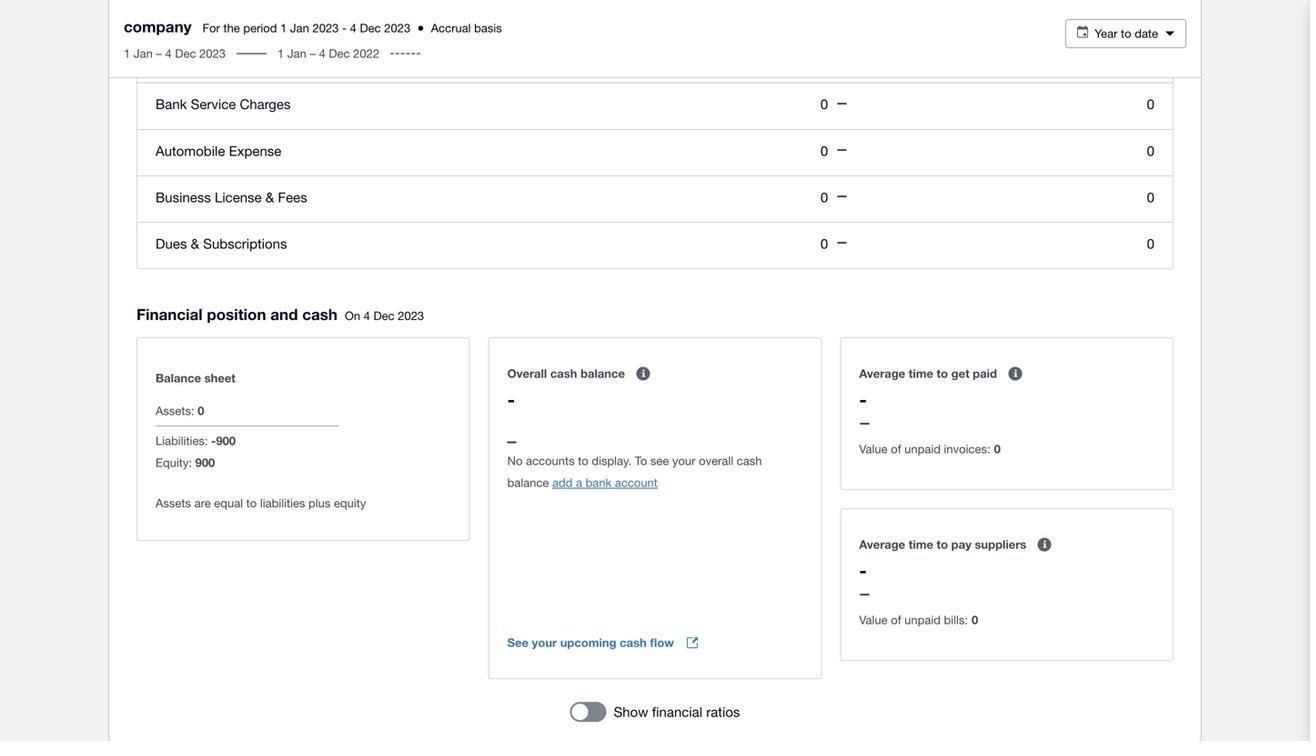 Task type: vqa. For each thing, say whether or not it's contained in the screenshot.


Task type: locate. For each thing, give the bounding box(es) containing it.
1 jan – 4 dec 2022 inside largest operating expenses element
[[1053, 9, 1154, 23]]

0 horizontal spatial your
[[532, 636, 557, 650]]

–
[[1085, 9, 1091, 23], [156, 46, 162, 60], [310, 46, 316, 60]]

add a bank account
[[552, 476, 658, 490]]

4 inside the financial position and cash on 4 dec 2023
[[364, 309, 370, 323]]

assets
[[156, 496, 191, 510]]

2 average from the top
[[859, 538, 905, 552]]

1 average from the top
[[859, 367, 905, 381]]

balance
[[156, 371, 201, 385]]

1 jan – 4 dec 2023
[[124, 46, 226, 60]]

- for average time to pay suppliers
[[859, 559, 867, 582]]

0 vertical spatial average
[[859, 367, 905, 381]]

4 inside largest operating expenses element
[[1094, 9, 1101, 23]]

1 horizontal spatial balance
[[580, 367, 625, 381]]

plus
[[308, 496, 331, 510]]

automobile
[[156, 143, 225, 159]]

add a bank account link
[[552, 472, 658, 494]]

1 vertical spatial unpaid
[[904, 613, 941, 627]]

2022 down the for the period 1 jan 2023 - 4 dec 2023  ●  accrual basis
[[353, 46, 379, 60]]

average for average time to pay suppliers
[[859, 538, 905, 552]]

value
[[859, 442, 888, 456], [859, 613, 888, 627]]

time left get
[[909, 367, 933, 381]]

to left pay
[[937, 538, 948, 552]]

0
[[821, 96, 828, 112], [1147, 96, 1154, 112], [821, 143, 828, 159], [1147, 143, 1154, 159], [821, 189, 828, 205], [1147, 189, 1154, 205], [821, 236, 828, 252], [1147, 236, 1154, 252], [198, 404, 204, 418], [994, 442, 1001, 456], [972, 613, 978, 627]]

& right dues
[[191, 236, 199, 252]]

ratios
[[706, 704, 740, 720]]

900 right liabilities:
[[216, 434, 236, 448]]

time
[[909, 367, 933, 381], [909, 538, 933, 552]]

largest operating expenses element
[[137, 0, 1173, 269]]

0 horizontal spatial 1 jan – 4 dec 2022
[[277, 46, 379, 60]]

balance
[[580, 367, 625, 381], [507, 476, 549, 490]]

operating
[[198, 9, 248, 23]]

1 horizontal spatial your
[[672, 454, 695, 468]]

dec inside the financial position and cash on 4 dec 2023
[[373, 309, 394, 323]]

2023 inside the financial position and cash on 4 dec 2023
[[398, 309, 424, 323]]

balance sheet
[[156, 371, 236, 385]]

value for value of unpaid bills: 0
[[859, 613, 888, 627]]

2022
[[1128, 9, 1154, 23], [353, 46, 379, 60]]

more information image
[[625, 356, 661, 392], [997, 356, 1033, 392], [1026, 527, 1063, 563]]

1 value from the top
[[859, 442, 888, 456]]

-
[[342, 21, 347, 35], [507, 388, 515, 411], [859, 388, 867, 411], [211, 434, 216, 448], [859, 559, 867, 582]]

to left get
[[937, 367, 948, 381]]

year to date
[[1095, 26, 1158, 40]]

- right expenses
[[342, 21, 347, 35]]

0 vertical spatial &
[[266, 189, 274, 205]]

1 jan – 4 dec 2022 down the for the period 1 jan 2023 - 4 dec 2023  ●  accrual basis
[[277, 46, 379, 60]]

4
[[1094, 9, 1101, 23], [350, 21, 357, 35], [165, 46, 172, 60], [319, 46, 326, 60], [364, 309, 370, 323]]

balance right overall
[[580, 367, 625, 381]]

1 horizontal spatial 2022
[[1128, 9, 1154, 23]]

time for pay
[[909, 538, 933, 552]]

2022 inside largest operating expenses element
[[1128, 9, 1154, 23]]

your
[[672, 454, 695, 468], [532, 636, 557, 650]]

equal
[[214, 496, 243, 510]]

2023 right the on
[[398, 309, 424, 323]]

1 horizontal spatial 900
[[216, 434, 236, 448]]

- down average time to get paid
[[859, 388, 867, 411]]

0 link
[[821, 96, 828, 112], [1147, 96, 1154, 112], [821, 143, 828, 159], [1147, 143, 1154, 159], [821, 189, 828, 205], [1147, 189, 1154, 205], [821, 236, 828, 252], [1147, 236, 1154, 252]]

position
[[207, 305, 266, 323]]

0 vertical spatial time
[[909, 367, 933, 381]]

subscriptions
[[203, 236, 287, 252]]

on
[[345, 309, 360, 323]]

period
[[243, 21, 277, 35]]

liabilities:
[[156, 434, 208, 448]]

&
[[266, 189, 274, 205], [191, 236, 199, 252]]

2 of from the top
[[891, 613, 901, 627]]

0 horizontal spatial &
[[191, 236, 199, 252]]

1 left year to date popup button
[[1053, 9, 1059, 23]]

0 horizontal spatial 900
[[195, 456, 215, 470]]

paid
[[973, 367, 997, 381]]

largest operating expenses
[[156, 9, 302, 23]]

4 down the for the period 1 jan 2023 - 4 dec 2023  ●  accrual basis
[[319, 46, 326, 60]]

900 right equity:
[[195, 456, 215, 470]]

1 jan – 4 dec 2022 up year
[[1053, 9, 1154, 23]]

0 vertical spatial balance
[[580, 367, 625, 381]]

1
[[1053, 9, 1059, 23], [280, 21, 287, 35], [124, 46, 130, 60], [277, 46, 284, 60]]

average left get
[[859, 367, 905, 381]]

unpaid left bills:
[[904, 613, 941, 627]]

900
[[216, 434, 236, 448], [195, 456, 215, 470]]

1 vertical spatial of
[[891, 613, 901, 627]]

- right liabilities:
[[211, 434, 216, 448]]

of left invoices:
[[891, 442, 901, 456]]

- down overall
[[507, 388, 515, 411]]

more information image right get
[[997, 356, 1033, 392]]

dec right the on
[[373, 309, 394, 323]]

1 horizontal spatial &
[[266, 189, 274, 205]]

- inside liabilities: -900 equity: 900
[[211, 434, 216, 448]]

time left pay
[[909, 538, 933, 552]]

charges
[[240, 96, 291, 112]]

- up value of unpaid bills: 0
[[859, 559, 867, 582]]

jan
[[1062, 9, 1081, 23], [290, 21, 309, 35], [134, 46, 153, 60], [287, 46, 306, 60]]

year to date button
[[1065, 19, 1186, 48]]

jan inside largest operating expenses element
[[1062, 9, 1081, 23]]

balance down no
[[507, 476, 549, 490]]

see
[[507, 636, 529, 650]]

1 down expenses
[[277, 46, 284, 60]]

dec up year
[[1104, 9, 1125, 23]]

more information image right pay
[[1026, 527, 1063, 563]]

to inside no accounts to display. to see your overall cash balance
[[578, 454, 588, 468]]

equity
[[334, 496, 366, 510]]

overall
[[699, 454, 733, 468]]

of left bills:
[[891, 613, 901, 627]]

1 vertical spatial 1 jan – 4 dec 2022
[[277, 46, 379, 60]]

average
[[859, 367, 905, 381], [859, 538, 905, 552]]

overall cash balance
[[507, 367, 625, 381]]

1 vertical spatial your
[[532, 636, 557, 650]]

average left pay
[[859, 538, 905, 552]]

to right year
[[1121, 26, 1131, 40]]

1 inside largest operating expenses element
[[1053, 9, 1059, 23]]

to up a
[[578, 454, 588, 468]]

0 vertical spatial value
[[859, 442, 888, 456]]

4 up year
[[1094, 9, 1101, 23]]

cash inside no accounts to display. to see your overall cash balance
[[737, 454, 762, 468]]

2023
[[312, 21, 339, 35], [384, 21, 410, 35], [199, 46, 226, 60], [398, 309, 424, 323]]

no
[[507, 454, 523, 468]]

to for no accounts to display. to see your overall cash balance
[[578, 454, 588, 468]]

2 horizontal spatial –
[[1085, 9, 1091, 23]]

0 vertical spatial 1 jan – 4 dec 2022
[[1053, 9, 1154, 23]]

1 time from the top
[[909, 367, 933, 381]]

to
[[1121, 26, 1131, 40], [937, 367, 948, 381], [578, 454, 588, 468], [246, 496, 257, 510], [937, 538, 948, 552]]

more information image up to
[[625, 356, 661, 392]]

the
[[223, 21, 240, 35]]

show financial ratios
[[614, 704, 740, 720]]

average for average time to get paid
[[859, 367, 905, 381]]

add
[[552, 476, 573, 490]]

expense
[[229, 143, 281, 159]]

liabilities
[[260, 496, 305, 510]]

date
[[1135, 26, 1158, 40]]

business
[[156, 189, 211, 205]]

financial position and cash on 4 dec 2023
[[136, 305, 424, 323]]

1 vertical spatial value
[[859, 613, 888, 627]]

bank service charges
[[156, 96, 291, 112]]

dec down company
[[175, 46, 196, 60]]

of for value of unpaid invoices: 0
[[891, 442, 901, 456]]

license
[[215, 189, 262, 205]]

bank
[[586, 476, 612, 490]]

4 right the on
[[364, 309, 370, 323]]

1 vertical spatial balance
[[507, 476, 549, 490]]

1 jan – 4 dec 2022
[[1053, 9, 1154, 23], [277, 46, 379, 60]]

invoices:
[[944, 442, 990, 456]]

2 value from the top
[[859, 613, 888, 627]]

1 vertical spatial time
[[909, 538, 933, 552]]

cash
[[302, 305, 337, 323], [550, 367, 577, 381], [737, 454, 762, 468], [620, 636, 647, 650]]

average time to pay suppliers
[[859, 538, 1026, 552]]

2 time from the top
[[909, 538, 933, 552]]

to inside popup button
[[1121, 26, 1131, 40]]

0 vertical spatial your
[[672, 454, 695, 468]]

a
[[576, 476, 582, 490]]

business license & fees
[[156, 189, 307, 205]]

1 horizontal spatial 1 jan – 4 dec 2022
[[1053, 9, 1154, 23]]

0 vertical spatial unpaid
[[904, 442, 941, 456]]

0 horizontal spatial balance
[[507, 476, 549, 490]]

1 vertical spatial 900
[[195, 456, 215, 470]]

to right equal
[[246, 496, 257, 510]]

0 horizontal spatial 2022
[[353, 46, 379, 60]]

0 vertical spatial 2022
[[1128, 9, 1154, 23]]

1 right period
[[280, 21, 287, 35]]

1 vertical spatial average
[[859, 538, 905, 552]]

4 right expenses
[[350, 21, 357, 35]]

1 of from the top
[[891, 442, 901, 456]]

& left fees
[[266, 189, 274, 205]]

dec
[[1104, 9, 1125, 23], [360, 21, 381, 35], [175, 46, 196, 60], [329, 46, 350, 60], [373, 309, 394, 323]]

unpaid left invoices:
[[904, 442, 941, 456]]

dec down the for the period 1 jan 2023 - 4 dec 2023  ●  accrual basis
[[329, 46, 350, 60]]

2022 up date
[[1128, 9, 1154, 23]]

unpaid
[[904, 442, 941, 456], [904, 613, 941, 627]]

no accounts to display. to see your overall cash balance
[[507, 454, 762, 490]]

2 unpaid from the top
[[904, 613, 941, 627]]

0 vertical spatial of
[[891, 442, 901, 456]]

value of unpaid invoices: 0
[[859, 442, 1001, 456]]

of for value of unpaid bills: 0
[[891, 613, 901, 627]]

1 unpaid from the top
[[904, 442, 941, 456]]

0 vertical spatial 900
[[216, 434, 236, 448]]

2023 right expenses
[[312, 21, 339, 35]]



Task type: describe. For each thing, give the bounding box(es) containing it.
– inside largest operating expenses element
[[1085, 9, 1091, 23]]

suppliers
[[975, 538, 1026, 552]]

liabilities: -900 equity: 900
[[156, 434, 236, 470]]

and
[[270, 305, 298, 323]]

2023 down for
[[199, 46, 226, 60]]

average time to get paid
[[859, 367, 997, 381]]

your inside no accounts to display. to see your overall cash balance
[[672, 454, 695, 468]]

sheet
[[204, 371, 236, 385]]

bills:
[[944, 613, 968, 627]]

unpaid for invoices:
[[904, 442, 941, 456]]

assets: 0
[[156, 404, 204, 418]]

more information image for overall cash balance
[[625, 356, 661, 392]]

pay
[[951, 538, 971, 552]]

2023 left accrual
[[384, 21, 410, 35]]

balance inside no accounts to display. to see your overall cash balance
[[507, 476, 549, 490]]

1 vertical spatial 2022
[[353, 46, 379, 60]]

value for value of unpaid invoices: 0
[[859, 442, 888, 456]]

see your upcoming cash flow button
[[493, 625, 714, 661]]

year
[[1095, 26, 1118, 40]]

1 vertical spatial &
[[191, 236, 199, 252]]

- for overall cash balance
[[507, 388, 515, 411]]

to
[[635, 454, 647, 468]]

1 down company
[[124, 46, 130, 60]]

more information image for average time to pay suppliers
[[1026, 527, 1063, 563]]

dues
[[156, 236, 187, 252]]

get
[[951, 367, 969, 381]]

your inside button
[[532, 636, 557, 650]]

are
[[194, 496, 211, 510]]

assets:
[[156, 404, 194, 418]]

dues & subscriptions
[[156, 236, 287, 252]]

financial
[[652, 704, 702, 720]]

value of unpaid bills: 0
[[859, 613, 978, 627]]

assets are equal to liabilities plus equity
[[156, 496, 366, 510]]

1 horizontal spatial –
[[310, 46, 316, 60]]

cash inside see your upcoming cash flow button
[[620, 636, 647, 650]]

dec left accrual
[[360, 21, 381, 35]]

see
[[650, 454, 669, 468]]

unpaid for bills:
[[904, 613, 941, 627]]

more information image for average time to get paid
[[997, 356, 1033, 392]]

to for average time to pay suppliers
[[937, 538, 948, 552]]

automobile expense
[[156, 143, 281, 159]]

advertising
[[156, 50, 224, 66]]

to for average time to get paid
[[937, 367, 948, 381]]

- for average time to get paid
[[859, 388, 867, 411]]

expenses
[[252, 9, 302, 23]]

fees
[[278, 189, 307, 205]]

dec inside largest operating expenses element
[[1104, 9, 1125, 23]]

service
[[191, 96, 236, 112]]

company
[[124, 17, 192, 35]]

show
[[614, 704, 648, 720]]

upcoming
[[560, 636, 616, 650]]

0 horizontal spatial –
[[156, 46, 162, 60]]

account
[[615, 476, 658, 490]]

basis
[[474, 21, 502, 35]]

largest
[[156, 9, 195, 23]]

time for get
[[909, 367, 933, 381]]

4 down company
[[165, 46, 172, 60]]

financial
[[136, 305, 203, 323]]

accounts
[[526, 454, 575, 468]]

see your upcoming cash flow
[[507, 636, 674, 650]]

display.
[[592, 454, 632, 468]]

for
[[203, 21, 220, 35]]

bank
[[156, 96, 187, 112]]

equity:
[[156, 456, 192, 470]]

overall
[[507, 367, 547, 381]]

flow
[[650, 636, 674, 650]]

accrual
[[431, 21, 471, 35]]

for the period 1 jan 2023 - 4 dec 2023  ●  accrual basis
[[203, 21, 502, 35]]



